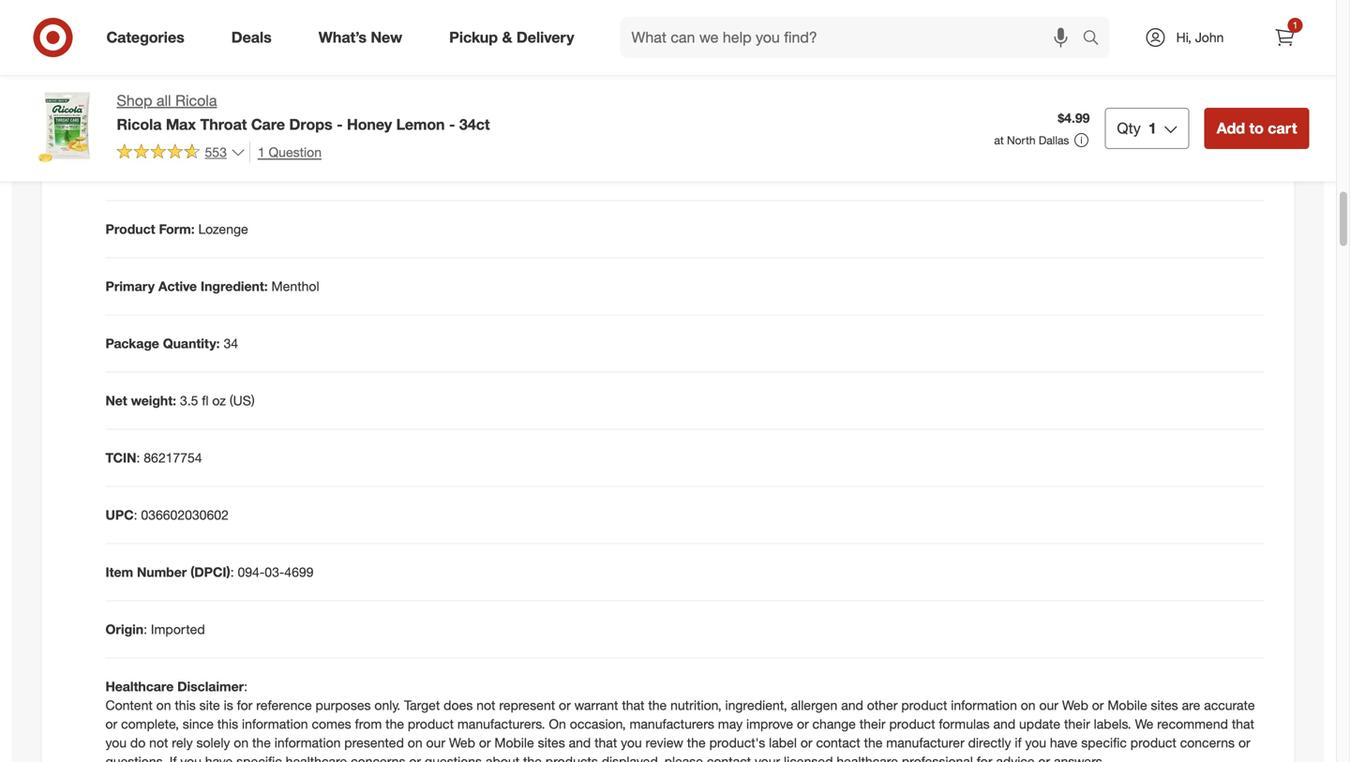 Task type: describe. For each thing, give the bounding box(es) containing it.
1 for 1
[[1293, 19, 1298, 31]]

other
[[867, 698, 898, 714]]

occasion,
[[570, 716, 626, 733]]

upc
[[106, 507, 134, 524]]

34
[[224, 335, 238, 352]]

(us)
[[230, 393, 255, 409]]

allergen
[[791, 698, 838, 714]]

or right advice
[[1039, 754, 1051, 763]]

0 horizontal spatial our
[[426, 735, 446, 751]]

accurate
[[1205, 698, 1256, 714]]

1 link
[[1265, 17, 1306, 58]]

manufacturers.
[[458, 716, 545, 733]]

the down the reference at the bottom of the page
[[252, 735, 271, 751]]

1 healthcare from the left
[[286, 754, 347, 763]]

item number (dpci) : 094-03-4699
[[106, 564, 314, 581]]

: for 86217754
[[136, 450, 140, 466]]

1 horizontal spatial honey
[[776, 49, 814, 66]]

1 horizontal spatial specific
[[1082, 735, 1127, 751]]

target
[[404, 698, 440, 714]]

disclaimer
[[177, 679, 244, 695]]

active ingredient strength value: 8.3 milligrams
[[106, 107, 395, 123]]

the up please
[[687, 735, 706, 751]]

add
[[1217, 119, 1246, 137]]

search
[[1074, 30, 1120, 48]]

healthcare
[[106, 679, 174, 695]]

dallas
[[1039, 133, 1070, 147]]

1 vertical spatial for
[[237, 698, 253, 714]]

03-
[[265, 564, 284, 581]]

licensed
[[784, 754, 833, 763]]

displayed,
[[602, 754, 661, 763]]

0 horizontal spatial that
[[595, 735, 617, 751]]

: inside healthcare disclaimer : content on this site is for reference purposes only.  target does not represent or warrant that the nutrition, ingredient, allergen and other product information on our web or mobile sites are accurate or complete, since this information comes from the product manufacturers.  on occasion, manufacturers may improve or change their product formulas and update their labels.  we recommend that you do not rely solely on the information presented on our web or mobile sites and that you review the product's label or contact the manufacturer directly if you have specific product concerns or questions.  if you have specific healthcare concerns or questions about the products displayed, please contact your licensed healthcare professional for advice or answers.
[[244, 679, 248, 695]]

if
[[169, 754, 177, 763]]

categories link
[[91, 17, 208, 58]]

healthcare disclaimer : content on this site is for reference purposes only.  target does not represent or warrant that the nutrition, ingredient, allergen and other product information on our web or mobile sites are accurate or complete, since this information comes from the product manufacturers.  on occasion, manufacturers may improve or change their product formulas and update their labels.  we recommend that you do not rely solely on the information presented on our web or mobile sites and that you review the product's label or contact the manufacturer directly if you have specific product concerns or questions.  if you have specific healthcare concerns or questions about the products displayed, please contact your licensed healthcare professional for advice or answers.
[[106, 679, 1256, 763]]

2 vertical spatial for
[[977, 754, 993, 763]]

or left the questions
[[409, 754, 421, 763]]

warrant
[[575, 698, 619, 714]]

1 horizontal spatial contact
[[816, 735, 861, 751]]

: for imported
[[144, 622, 147, 638]]

imported
[[151, 622, 205, 638]]

sweeteners,
[[644, 49, 717, 66]]

you left do
[[106, 735, 127, 751]]

advice
[[997, 754, 1035, 763]]

change
[[813, 716, 856, 733]]

care
[[251, 115, 285, 134]]

on down target
[[408, 735, 423, 751]]

color-
[[503, 49, 540, 66]]

presented
[[345, 735, 404, 751]]

add to cart button
[[1205, 108, 1310, 149]]

86217754
[[144, 450, 202, 466]]

manufacturer
[[887, 735, 965, 751]]

is
[[224, 698, 233, 714]]

0 vertical spatial mobile
[[1108, 698, 1148, 714]]

0 vertical spatial information
[[951, 698, 1018, 714]]

0 horizontal spatial sites
[[538, 735, 565, 751]]

package
[[106, 335, 159, 352]]

or up about
[[479, 735, 491, 751]]

the right about
[[523, 754, 542, 763]]

what's new
[[319, 28, 403, 46]]

drops
[[289, 115, 333, 134]]

1 artificial from the left
[[328, 49, 375, 66]]

throat
[[200, 115, 247, 134]]

comes
[[312, 716, 351, 733]]

: for 036602030602
[[134, 507, 137, 524]]

under
[[312, 164, 346, 180]]

fl
[[202, 393, 209, 409]]

or up on
[[559, 698, 571, 714]]

qty 1
[[1118, 119, 1157, 137]]

gluten-free, dye-free, artificial flavor-free, artificial color-free, no artificial sweeteners, contains honey
[[187, 49, 814, 66]]

0 horizontal spatial mobile
[[495, 735, 534, 751]]

strength
[[215, 107, 269, 123]]

age
[[372, 164, 394, 180]]

1 vertical spatial have
[[205, 754, 233, 763]]

search button
[[1074, 17, 1120, 62]]

1 vertical spatial concerns
[[351, 754, 406, 763]]

deals
[[231, 28, 272, 46]]

formulas
[[939, 716, 990, 733]]

lemon
[[396, 115, 445, 134]]

form:
[[159, 221, 195, 237]]

1 vertical spatial information
[[242, 716, 308, 733]]

shop all ricola ricola max throat care drops - honey lemon - 34ct
[[117, 91, 490, 134]]

recommend
[[1158, 716, 1229, 733]]

net
[[106, 393, 127, 409]]

directly
[[969, 735, 1012, 751]]

product's
[[710, 735, 766, 751]]

rely
[[172, 735, 193, 751]]

your
[[755, 754, 781, 763]]

qty
[[1118, 119, 1141, 137]]

2 vertical spatial and
[[569, 735, 591, 751]]

1 horizontal spatial and
[[842, 698, 864, 714]]

or down accurate
[[1239, 735, 1251, 751]]

since
[[183, 716, 214, 733]]

to
[[1250, 119, 1264, 137]]

professional
[[902, 754, 974, 763]]

you right if
[[1026, 735, 1047, 751]]

product for product form: lozenge
[[106, 221, 155, 237]]

site
[[199, 698, 220, 714]]

menthol
[[272, 278, 319, 295]]

milligrams
[[335, 107, 395, 123]]

tcin : 86217754
[[106, 450, 202, 466]]

upc : 036602030602
[[106, 507, 229, 524]]

weight:
[[131, 393, 176, 409]]

not
[[218, 164, 239, 180]]

no
[[572, 49, 589, 66]]

on right solely
[[234, 735, 249, 751]]

represent
[[499, 698, 555, 714]]

we
[[1136, 716, 1154, 733]]

094-
[[238, 564, 265, 581]]

label
[[769, 735, 797, 751]]

on up update
[[1021, 698, 1036, 714]]

dye-
[[268, 49, 295, 66]]

1 vertical spatial active
[[158, 278, 197, 295]]

1 their from the left
[[860, 716, 886, 733]]

solely
[[197, 735, 230, 751]]

gluten-
[[191, 49, 235, 66]]

you down 'rely'
[[180, 754, 202, 763]]



Task type: vqa. For each thing, say whether or not it's contained in the screenshot.


Task type: locate. For each thing, give the bounding box(es) containing it.
active left all
[[106, 107, 144, 123]]

north
[[1007, 133, 1036, 147]]

2 - from the left
[[449, 115, 455, 134]]

1 vertical spatial and
[[994, 716, 1016, 733]]

036602030602
[[141, 507, 229, 524]]

1 for 1 question
[[258, 144, 265, 160]]

quantity:
[[163, 335, 220, 352]]

specific down the reference at the bottom of the page
[[236, 754, 282, 763]]

information up 'formulas'
[[951, 698, 1018, 714]]

healthcare down comes
[[286, 754, 347, 763]]

0 horizontal spatial honey
[[347, 115, 392, 134]]

content
[[106, 698, 153, 714]]

on
[[156, 698, 171, 714], [1021, 698, 1036, 714], [234, 735, 249, 751], [408, 735, 423, 751]]

our up update
[[1040, 698, 1059, 714]]

product warning: not for children under the age of six
[[106, 164, 429, 180]]

1 free, from the left
[[235, 49, 264, 66]]

0 horizontal spatial their
[[860, 716, 886, 733]]

sites down on
[[538, 735, 565, 751]]

and up the 'products'
[[569, 735, 591, 751]]

0 vertical spatial sites
[[1151, 698, 1179, 714]]

this up since
[[175, 698, 196, 714]]

or down content
[[106, 716, 117, 733]]

1 horizontal spatial artificial
[[452, 49, 499, 66]]

for right not
[[242, 164, 258, 180]]

product left form:
[[106, 221, 155, 237]]

3 artificial from the left
[[593, 49, 640, 66]]

number
[[137, 564, 187, 581]]

ingredient,
[[726, 698, 788, 714]]

and up change
[[842, 698, 864, 714]]

ricola down shop
[[117, 115, 162, 134]]

pickup & delivery link
[[433, 17, 598, 58]]

concerns down presented
[[351, 754, 406, 763]]

or down allergen
[[797, 716, 809, 733]]

this
[[175, 698, 196, 714], [217, 716, 238, 733]]

1 inside 1 question link
[[258, 144, 265, 160]]

2 horizontal spatial 1
[[1293, 19, 1298, 31]]

value:
[[273, 107, 310, 123]]

concerns down recommend
[[1181, 735, 1235, 751]]

- right 8.3
[[337, 115, 343, 134]]

pickup
[[449, 28, 498, 46]]

for right 'is'
[[237, 698, 253, 714]]

0 horizontal spatial have
[[205, 754, 233, 763]]

1 horizontal spatial mobile
[[1108, 698, 1148, 714]]

only.
[[375, 698, 401, 714]]

does
[[444, 698, 473, 714]]

warning:
[[159, 164, 214, 180]]

1 horizontal spatial this
[[217, 716, 238, 733]]

1 horizontal spatial that
[[622, 698, 645, 714]]

4 free, from the left
[[540, 49, 569, 66]]

questions
[[425, 754, 482, 763]]

for down the directly
[[977, 754, 993, 763]]

tcin
[[106, 450, 136, 466]]

that
[[622, 698, 645, 714], [1232, 716, 1255, 733], [595, 735, 617, 751]]

2 vertical spatial that
[[595, 735, 617, 751]]

mobile up about
[[495, 735, 534, 751]]

1 up product warning: not for children under the age of six
[[258, 144, 265, 160]]

contact down 'product's' in the bottom of the page
[[707, 754, 751, 763]]

0 vertical spatial that
[[622, 698, 645, 714]]

please
[[665, 754, 703, 763]]

0 vertical spatial and
[[842, 698, 864, 714]]

2 product from the top
[[106, 221, 155, 237]]

:
[[136, 450, 140, 466], [134, 507, 137, 524], [230, 564, 234, 581], [144, 622, 147, 638], [244, 679, 248, 695]]

1 inside 1 link
[[1293, 19, 1298, 31]]

our
[[1040, 698, 1059, 714], [426, 735, 446, 751]]

the down the only.
[[386, 716, 404, 733]]

34ct
[[460, 115, 490, 134]]

1 horizontal spatial sites
[[1151, 698, 1179, 714]]

1 question link
[[249, 141, 322, 163]]

reference
[[256, 698, 312, 714]]

their down other
[[860, 716, 886, 733]]

1 vertical spatial honey
[[347, 115, 392, 134]]

sites left are on the bottom
[[1151, 698, 1179, 714]]

0 horizontal spatial ricola
[[117, 115, 162, 134]]

product
[[902, 698, 948, 714], [408, 716, 454, 733], [890, 716, 936, 733], [1131, 735, 1177, 751]]

ingredient:
[[201, 278, 268, 295]]

0 horizontal spatial specific
[[236, 754, 282, 763]]

What can we help you find? suggestions appear below search field
[[621, 17, 1088, 58]]

six
[[413, 164, 429, 180]]

1 vertical spatial sites
[[538, 735, 565, 751]]

cart
[[1268, 119, 1298, 137]]

that right warrant
[[622, 698, 645, 714]]

2 vertical spatial 1
[[258, 144, 265, 160]]

1 horizontal spatial active
[[158, 278, 197, 295]]

artificial
[[328, 49, 375, 66], [452, 49, 499, 66], [593, 49, 640, 66]]

primary active ingredient: menthol
[[106, 278, 319, 295]]

1 - from the left
[[337, 115, 343, 134]]

information down the reference at the bottom of the page
[[242, 716, 308, 733]]

update
[[1020, 716, 1061, 733]]

origin : imported
[[106, 622, 205, 638]]

have
[[1050, 735, 1078, 751], [205, 754, 233, 763]]

the left age on the left
[[350, 164, 369, 180]]

free, down deals
[[235, 49, 264, 66]]

or up labels.
[[1093, 698, 1104, 714]]

have up answers.
[[1050, 735, 1078, 751]]

-
[[337, 115, 343, 134], [449, 115, 455, 134]]

our up the questions
[[426, 735, 446, 751]]

product for product warning: not for children under the age of six
[[106, 164, 155, 180]]

1 vertical spatial specific
[[236, 754, 282, 763]]

not down complete,
[[149, 735, 168, 751]]

1 horizontal spatial 1
[[1149, 119, 1157, 137]]

0 horizontal spatial active
[[106, 107, 144, 123]]

1 vertical spatial contact
[[707, 754, 751, 763]]

0 vertical spatial 1
[[1293, 19, 1298, 31]]

1 product from the top
[[106, 164, 155, 180]]

that down occasion,
[[595, 735, 617, 751]]

1 horizontal spatial healthcare
[[837, 754, 899, 763]]

0 horizontal spatial web
[[449, 735, 475, 751]]

0 horizontal spatial 1
[[258, 144, 265, 160]]

0 horizontal spatial and
[[569, 735, 591, 751]]

honey right 8.3
[[347, 115, 392, 134]]

active right primary at left
[[158, 278, 197, 295]]

3 free, from the left
[[419, 49, 448, 66]]

or
[[559, 698, 571, 714], [1093, 698, 1104, 714], [106, 716, 117, 733], [797, 716, 809, 733], [479, 735, 491, 751], [801, 735, 813, 751], [1239, 735, 1251, 751], [409, 754, 421, 763], [1039, 754, 1051, 763]]

products
[[546, 754, 598, 763]]

contact down change
[[816, 735, 861, 751]]

2 free, from the left
[[295, 49, 324, 66]]

0 vertical spatial product
[[106, 164, 155, 180]]

image of ricola max throat care drops - honey lemon - 34ct image
[[27, 90, 102, 165]]

or up licensed
[[801, 735, 813, 751]]

questions.
[[106, 754, 166, 763]]

1 horizontal spatial their
[[1065, 716, 1091, 733]]

information down comes
[[275, 735, 341, 751]]

hi, john
[[1177, 29, 1224, 45]]

are
[[1182, 698, 1201, 714]]

and
[[842, 698, 864, 714], [994, 716, 1016, 733], [569, 735, 591, 751]]

2 vertical spatial information
[[275, 735, 341, 751]]

that down accurate
[[1232, 716, 1255, 733]]

2 horizontal spatial artificial
[[593, 49, 640, 66]]

1 vertical spatial not
[[149, 735, 168, 751]]

free, down delivery
[[540, 49, 569, 66]]

artificial down what's new
[[328, 49, 375, 66]]

ricola up "max"
[[175, 91, 217, 110]]

2 horizontal spatial and
[[994, 716, 1016, 733]]

from
[[355, 716, 382, 733]]

new
[[371, 28, 403, 46]]

you up displayed,
[[621, 735, 642, 751]]

on up complete,
[[156, 698, 171, 714]]

0 horizontal spatial contact
[[707, 754, 751, 763]]

1 vertical spatial ricola
[[117, 115, 162, 134]]

(dpci)
[[191, 564, 230, 581]]

their up answers.
[[1065, 716, 1091, 733]]

$4.99
[[1058, 110, 1090, 126]]

0 vertical spatial ricola
[[175, 91, 217, 110]]

concerns
[[1181, 735, 1235, 751], [351, 754, 406, 763]]

553 link
[[117, 141, 246, 164]]

0 horizontal spatial this
[[175, 698, 196, 714]]

on
[[549, 716, 566, 733]]

0 vertical spatial concerns
[[1181, 735, 1235, 751]]

add to cart
[[1217, 119, 1298, 137]]

children
[[262, 164, 308, 180]]

honey inside shop all ricola ricola max throat care drops - honey lemon - 34ct
[[347, 115, 392, 134]]

artificial down pickup
[[452, 49, 499, 66]]

question
[[269, 144, 322, 160]]

review
[[646, 735, 684, 751]]

0 vertical spatial not
[[477, 698, 496, 714]]

0 horizontal spatial artificial
[[328, 49, 375, 66]]

deals link
[[215, 17, 295, 58]]

4699
[[284, 564, 314, 581]]

- left 34ct
[[449, 115, 455, 134]]

the down other
[[864, 735, 883, 751]]

1 horizontal spatial have
[[1050, 735, 1078, 751]]

answers.
[[1054, 754, 1106, 763]]

web up answers.
[[1063, 698, 1089, 714]]

1 vertical spatial our
[[426, 735, 446, 751]]

0 vertical spatial honey
[[776, 49, 814, 66]]

1 horizontal spatial -
[[449, 115, 455, 134]]

1 horizontal spatial our
[[1040, 698, 1059, 714]]

0 vertical spatial contact
[[816, 735, 861, 751]]

mobile up labels.
[[1108, 698, 1148, 714]]

manufacturers
[[630, 716, 715, 733]]

8.3
[[313, 107, 332, 123]]

1 right qty
[[1149, 119, 1157, 137]]

0 vertical spatial for
[[242, 164, 258, 180]]

free, down what's
[[295, 49, 324, 66]]

1 vertical spatial mobile
[[495, 735, 534, 751]]

1 vertical spatial this
[[217, 716, 238, 733]]

web up the questions
[[449, 735, 475, 751]]

2 horizontal spatial that
[[1232, 716, 1255, 733]]

origin
[[106, 622, 144, 638]]

0 vertical spatial have
[[1050, 735, 1078, 751]]

of
[[398, 164, 409, 180]]

1 horizontal spatial not
[[477, 698, 496, 714]]

this down 'is'
[[217, 716, 238, 733]]

healthcare
[[286, 754, 347, 763], [837, 754, 899, 763]]

contains
[[720, 49, 773, 66]]

shop
[[117, 91, 152, 110]]

healthcare down change
[[837, 754, 899, 763]]

0 vertical spatial our
[[1040, 698, 1059, 714]]

0 vertical spatial this
[[175, 698, 196, 714]]

hi,
[[1177, 29, 1192, 45]]

1 vertical spatial that
[[1232, 716, 1255, 733]]

not up manufacturers.
[[477, 698, 496, 714]]

net weight: 3.5 fl oz (us)
[[106, 393, 255, 409]]

2 artificial from the left
[[452, 49, 499, 66]]

artificial right no
[[593, 49, 640, 66]]

1 horizontal spatial ricola
[[175, 91, 217, 110]]

product left 'warning:'
[[106, 164, 155, 180]]

and up if
[[994, 716, 1016, 733]]

1 horizontal spatial concerns
[[1181, 735, 1235, 751]]

1 right 'john'
[[1293, 19, 1298, 31]]

1 vertical spatial 1
[[1149, 119, 1157, 137]]

1 vertical spatial product
[[106, 221, 155, 237]]

1 horizontal spatial web
[[1063, 698, 1089, 714]]

0 vertical spatial specific
[[1082, 735, 1127, 751]]

free, up lemon at top left
[[419, 49, 448, 66]]

max
[[166, 115, 196, 134]]

pickup & delivery
[[449, 28, 575, 46]]

2 their from the left
[[1065, 716, 1091, 733]]

the up manufacturers
[[648, 698, 667, 714]]

0 horizontal spatial not
[[149, 735, 168, 751]]

0 vertical spatial active
[[106, 107, 144, 123]]

0 horizontal spatial concerns
[[351, 754, 406, 763]]

3.5
[[180, 393, 198, 409]]

have down solely
[[205, 754, 233, 763]]

0 horizontal spatial -
[[337, 115, 343, 134]]

honey right contains
[[776, 49, 814, 66]]

1 vertical spatial web
[[449, 735, 475, 751]]

0 vertical spatial web
[[1063, 698, 1089, 714]]

553
[[205, 144, 227, 160]]

ingredient
[[148, 107, 211, 123]]

2 healthcare from the left
[[837, 754, 899, 763]]

0 horizontal spatial healthcare
[[286, 754, 347, 763]]

for
[[242, 164, 258, 180], [237, 698, 253, 714], [977, 754, 993, 763]]

specific down labels.
[[1082, 735, 1127, 751]]



